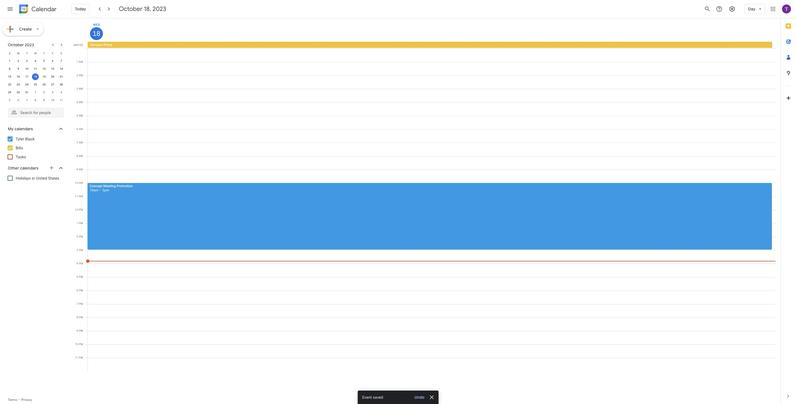 Task type: describe. For each thing, give the bounding box(es) containing it.
row containing 15
[[5, 73, 66, 81]]

bills
[[16, 146, 23, 150]]

24
[[25, 83, 28, 86]]

3 am
[[76, 87, 83, 90]]

2 pm
[[77, 235, 83, 238]]

1 s from the left
[[9, 52, 10, 55]]

6 for 6 pm
[[77, 289, 78, 292]]

9 for 9 am
[[76, 168, 78, 171]]

10 for 10 pm
[[75, 343, 78, 346]]

privacy
[[21, 398, 32, 402]]

3 pm
[[77, 249, 83, 252]]

6 for november 6 'element'
[[17, 99, 19, 102]]

05
[[80, 43, 83, 47]]

pm for 8 pm
[[79, 316, 83, 319]]

7 for 7 am
[[76, 141, 78, 144]]

0 horizontal spatial 2023
[[25, 42, 34, 47]]

pm for 9 pm
[[79, 329, 83, 333]]

november 7 element
[[23, 97, 30, 104]]

november 10 element
[[49, 97, 56, 104]]

calendar
[[31, 5, 57, 13]]

6 pm
[[77, 289, 83, 292]]

17
[[25, 75, 28, 78]]

november 9 element
[[41, 97, 47, 104]]

add other calendars image
[[49, 165, 54, 171]]

1 for 1 pm
[[77, 222, 78, 225]]

25 element
[[32, 81, 39, 88]]

holidays in united states
[[16, 176, 59, 181]]

6 for 6 am
[[76, 128, 78, 131]]

16 element
[[15, 73, 22, 80]]

2 down m
[[17, 59, 19, 63]]

october 2023
[[8, 42, 34, 47]]

row containing 29
[[5, 89, 66, 96]]

create button
[[2, 22, 44, 36]]

4 down w
[[35, 59, 36, 63]]

20
[[51, 75, 54, 78]]

28 element
[[58, 81, 65, 88]]

today
[[75, 6, 86, 11]]

other calendars button
[[1, 164, 70, 173]]

18, today element
[[32, 73, 39, 80]]

9 for 9 pm
[[77, 329, 78, 333]]

3 for november 3 'element' at the left top of page
[[52, 91, 53, 94]]

am for 4 am
[[79, 101, 83, 104]]

am for 6 am
[[79, 128, 83, 131]]

other calendars
[[8, 166, 38, 171]]

row containing s
[[5, 49, 66, 57]]

4 for 'november 4' element
[[61, 91, 62, 94]]

row inside 18 grid
[[85, 49, 776, 372]]

day button
[[745, 2, 765, 16]]

18,
[[144, 5, 151, 13]]

row containing 8
[[5, 65, 66, 73]]

terms link
[[8, 398, 17, 402]]

pm for 3 pm
[[79, 249, 83, 252]]

amazon prime row
[[85, 42, 780, 49]]

29 element
[[6, 89, 13, 96]]

amazon prime button
[[88, 42, 772, 48]]

26 element
[[41, 81, 47, 88]]

29
[[8, 91, 11, 94]]

14
[[60, 67, 63, 70]]

am for 8 am
[[79, 155, 83, 158]]

13 element
[[49, 66, 56, 72]]

my calendars
[[8, 126, 33, 132]]

event saved
[[362, 395, 383, 400]]

2 t from the left
[[43, 52, 45, 55]]

22
[[8, 83, 11, 86]]

18 cell
[[31, 73, 40, 81]]

am for 3 am
[[79, 87, 83, 90]]

3 up 10 element at left top
[[26, 59, 28, 63]]

5 pm
[[77, 276, 83, 279]]

pm for 11 pm
[[79, 356, 83, 359]]

12 element
[[41, 66, 47, 72]]

united
[[36, 176, 47, 181]]

undo
[[414, 395, 424, 400]]

november 1 element
[[32, 89, 39, 96]]

am for 2 am
[[79, 74, 83, 77]]

0 horizontal spatial –
[[18, 398, 20, 402]]

calendars for my calendars
[[15, 126, 33, 132]]

5 up 12 element on the left top of the page
[[43, 59, 45, 63]]

november 5 element
[[6, 97, 13, 104]]

9 am
[[76, 168, 83, 171]]

19 element
[[41, 73, 47, 80]]

pm for 2 pm
[[79, 235, 83, 238]]

october for october 18, 2023
[[119, 5, 142, 13]]

6 am
[[76, 128, 83, 131]]

my calendars list
[[1, 135, 70, 162]]

october 18, 2023
[[119, 5, 166, 13]]

w
[[34, 52, 37, 55]]

row containing 5
[[5, 96, 66, 104]]

m
[[17, 52, 19, 55]]

10 for november 10 element
[[51, 99, 54, 102]]

1 for 1 am
[[76, 60, 78, 63]]

7 pm
[[77, 303, 83, 306]]

2 s from the left
[[60, 52, 62, 55]]

tyler
[[16, 137, 24, 141]]

2 for 2 am
[[76, 74, 78, 77]]

2 am
[[76, 74, 83, 77]]

wednesday, october 18, today element
[[90, 27, 103, 40]]

1 pm
[[77, 222, 83, 225]]

pm for 7 pm
[[79, 303, 83, 306]]

f
[[52, 52, 53, 55]]

10 element
[[23, 66, 30, 72]]

amazon
[[90, 43, 103, 47]]

6 down f
[[52, 59, 53, 63]]

november 4 element
[[58, 89, 65, 96]]

7 for 7 pm
[[77, 303, 78, 306]]

19
[[42, 75, 46, 78]]

event
[[362, 395, 372, 400]]

4 am
[[76, 101, 83, 104]]

30
[[17, 91, 20, 94]]

11 pm
[[75, 356, 83, 359]]

calendar element
[[18, 3, 57, 16]]

gmt-05
[[73, 43, 83, 47]]

day
[[748, 6, 755, 11]]

am for 10 am
[[79, 181, 83, 185]]

2 for 2 pm
[[77, 235, 78, 238]]

9 pm
[[77, 329, 83, 333]]

tyler black
[[16, 137, 35, 141]]

my calendars button
[[1, 125, 70, 133]]

8 for 8 pm
[[77, 316, 78, 319]]

3pm
[[102, 188, 109, 192]]

october for october 2023
[[8, 42, 24, 47]]

25
[[34, 83, 37, 86]]

main drawer image
[[7, 6, 13, 12]]

10 for 10 am
[[75, 181, 78, 185]]

– inside the "concept meeting promotion 10am – 3pm"
[[99, 188, 101, 192]]

21
[[60, 75, 63, 78]]

prime
[[103, 43, 112, 47]]

wed
[[93, 23, 100, 27]]

23
[[17, 83, 20, 86]]

22 element
[[6, 81, 13, 88]]

terms – privacy
[[8, 398, 32, 402]]

concept
[[90, 184, 102, 188]]

7 am
[[76, 141, 83, 144]]



Task type: vqa. For each thing, say whether or not it's contained in the screenshot.


Task type: locate. For each thing, give the bounding box(es) containing it.
3
[[26, 59, 28, 63], [76, 87, 78, 90], [52, 91, 53, 94], [77, 249, 78, 252]]

my
[[8, 126, 14, 132]]

12 pm
[[75, 208, 83, 211]]

7 pm from the top
[[79, 289, 83, 292]]

20 element
[[49, 73, 56, 80]]

6 down 5 pm
[[77, 289, 78, 292]]

5 for november 5 element
[[9, 99, 10, 102]]

28
[[60, 83, 63, 86]]

11 element
[[32, 66, 39, 72]]

17 element
[[23, 73, 30, 80]]

18
[[92, 29, 100, 38], [34, 75, 37, 78]]

1 horizontal spatial 2023
[[153, 5, 166, 13]]

pm up 9 pm
[[79, 316, 83, 319]]

saved
[[373, 395, 383, 400]]

concept meeting promotion 10am – 3pm
[[90, 184, 133, 192]]

1 down 12 pm
[[77, 222, 78, 225]]

1 t from the left
[[26, 52, 28, 55]]

10 up 11 pm
[[75, 343, 78, 346]]

10 am
[[75, 181, 83, 185]]

0 vertical spatial 12
[[42, 67, 46, 70]]

21 element
[[58, 73, 65, 80]]

15
[[8, 75, 11, 78]]

0 horizontal spatial t
[[26, 52, 28, 55]]

18 grid
[[72, 18, 780, 404]]

row group containing 1
[[5, 57, 66, 104]]

2 am from the top
[[79, 74, 83, 77]]

Search for people text field
[[11, 108, 61, 118]]

2
[[17, 59, 19, 63], [76, 74, 78, 77], [43, 91, 45, 94], [77, 235, 78, 238]]

pm for 10 pm
[[79, 343, 83, 346]]

2 down the 1 am
[[76, 74, 78, 77]]

1 vertical spatial 18
[[34, 75, 37, 78]]

settings menu image
[[729, 6, 736, 12]]

7 up 14 in the left of the page
[[61, 59, 62, 63]]

pm up '8 pm'
[[79, 303, 83, 306]]

pm up 1 pm
[[79, 208, 83, 211]]

18 inside wed 18
[[92, 29, 100, 38]]

pm for 1 pm
[[79, 222, 83, 225]]

9 up 16
[[17, 67, 19, 70]]

cell
[[86, 49, 776, 372]]

8 for november 8 'element'
[[35, 99, 36, 102]]

10 am from the top
[[79, 181, 83, 185]]

18 inside cell
[[34, 75, 37, 78]]

6 up 7 am
[[76, 128, 78, 131]]

calendars up in
[[20, 166, 38, 171]]

7
[[61, 59, 62, 63], [26, 99, 28, 102], [76, 141, 78, 144], [77, 303, 78, 306]]

4 down the 3 am
[[76, 101, 78, 104]]

2023 down create
[[25, 42, 34, 47]]

black
[[25, 137, 35, 141]]

1 pm from the top
[[79, 208, 83, 211]]

3 up 4 pm
[[77, 249, 78, 252]]

8 up 15
[[9, 67, 10, 70]]

8 pm
[[77, 316, 83, 319]]

12 for 12 pm
[[75, 208, 78, 211]]

6 am from the top
[[79, 128, 83, 131]]

11 pm from the top
[[79, 343, 83, 346]]

s
[[9, 52, 10, 55], [60, 52, 62, 55]]

s left m
[[9, 52, 10, 55]]

pm down '8 pm'
[[79, 329, 83, 333]]

5 pm from the top
[[79, 262, 83, 265]]

27 element
[[49, 81, 56, 88]]

privacy link
[[21, 398, 32, 402]]

cell inside 18 grid
[[86, 49, 776, 372]]

november 2 element
[[41, 89, 47, 96]]

am for 9 am
[[79, 168, 83, 171]]

7 up '8 pm'
[[77, 303, 78, 306]]

terms
[[8, 398, 17, 402]]

tab list
[[781, 18, 796, 389]]

7 down 6 am
[[76, 141, 78, 144]]

4 pm from the top
[[79, 249, 83, 252]]

0 horizontal spatial october
[[8, 42, 24, 47]]

8 for 8 am
[[76, 155, 78, 158]]

10 down november 3 'element' at the left top of page
[[51, 99, 54, 102]]

5
[[43, 59, 45, 63], [9, 99, 10, 102], [76, 114, 78, 117], [77, 276, 78, 279]]

11 down 10 am
[[75, 195, 78, 198]]

1 vertical spatial calendars
[[20, 166, 38, 171]]

8 up 9 pm
[[77, 316, 78, 319]]

am up 6 am
[[79, 114, 83, 117]]

am for 5 am
[[79, 114, 83, 117]]

8 inside 'element'
[[35, 99, 36, 102]]

pm up the 2 pm at bottom
[[79, 222, 83, 225]]

11 down 10 pm
[[75, 356, 78, 359]]

row containing 22
[[5, 81, 66, 89]]

1 horizontal spatial october
[[119, 5, 142, 13]]

1 up 2 am
[[76, 60, 78, 63]]

1 am from the top
[[79, 60, 83, 63]]

18 down the 11 element
[[34, 75, 37, 78]]

10 pm from the top
[[79, 329, 83, 333]]

0 horizontal spatial 12
[[42, 67, 46, 70]]

today button
[[71, 2, 90, 16]]

pm for 6 pm
[[79, 289, 83, 292]]

– right terms
[[18, 398, 20, 402]]

9 for november 9 element
[[43, 99, 45, 102]]

4 am from the top
[[79, 101, 83, 104]]

3 am from the top
[[79, 87, 83, 90]]

23 element
[[15, 81, 22, 88]]

am down 9 am
[[79, 181, 83, 185]]

meeting
[[103, 184, 116, 188]]

8 pm from the top
[[79, 303, 83, 306]]

am
[[79, 60, 83, 63], [79, 74, 83, 77], [79, 87, 83, 90], [79, 101, 83, 104], [79, 114, 83, 117], [79, 128, 83, 131], [79, 141, 83, 144], [79, 155, 83, 158], [79, 168, 83, 171], [79, 181, 83, 185], [79, 195, 83, 198]]

– left 3pm
[[99, 188, 101, 192]]

27
[[51, 83, 54, 86]]

pm up 5 pm
[[79, 262, 83, 265]]

calendars
[[15, 126, 33, 132], [20, 166, 38, 171]]

6 pm from the top
[[79, 276, 83, 279]]

row group
[[5, 57, 66, 104]]

16
[[17, 75, 20, 78]]

8
[[9, 67, 10, 70], [35, 99, 36, 102], [76, 155, 78, 158], [77, 316, 78, 319]]

1 horizontal spatial 12
[[75, 208, 78, 211]]

in
[[32, 176, 35, 181]]

row containing concept meeting promotion
[[85, 49, 776, 372]]

0 vertical spatial 2023
[[153, 5, 166, 13]]

31 element
[[23, 89, 30, 96]]

4 for 4 pm
[[77, 262, 78, 265]]

4 inside 'november 4' element
[[61, 91, 62, 94]]

1 horizontal spatial t
[[43, 52, 45, 55]]

12 inside row
[[42, 67, 46, 70]]

0 vertical spatial october
[[119, 5, 142, 13]]

promotion
[[117, 184, 133, 188]]

8 down november 1 element
[[35, 99, 36, 102]]

11 up 18, today element
[[34, 67, 37, 70]]

0 vertical spatial calendars
[[15, 126, 33, 132]]

7 for november 7 element
[[26, 99, 28, 102]]

pm for 5 pm
[[79, 276, 83, 279]]

1 horizontal spatial s
[[60, 52, 62, 55]]

pm up the 6 pm
[[79, 276, 83, 279]]

2 down the 26 element
[[43, 91, 45, 94]]

4 for 4 am
[[76, 101, 78, 104]]

2 for november 2 element
[[43, 91, 45, 94]]

am for 7 am
[[79, 141, 83, 144]]

2 pm from the top
[[79, 222, 83, 225]]

0 vertical spatial 18
[[92, 29, 100, 38]]

12 for 12
[[42, 67, 46, 70]]

create
[[19, 27, 32, 32]]

pm for 12 pm
[[79, 208, 83, 211]]

4
[[35, 59, 36, 63], [61, 91, 62, 94], [76, 101, 78, 104], [77, 262, 78, 265]]

holidays
[[16, 176, 31, 181]]

11 for 11 pm
[[75, 356, 78, 359]]

1 horizontal spatial –
[[99, 188, 101, 192]]

24 element
[[23, 81, 30, 88]]

5 am from the top
[[79, 114, 83, 117]]

am up 2 am
[[79, 60, 83, 63]]

november 3 element
[[49, 89, 56, 96]]

10am
[[90, 188, 98, 192]]

am for 11 am
[[79, 195, 83, 198]]

8 am
[[76, 155, 83, 158]]

states
[[48, 176, 59, 181]]

9 up 10 am
[[76, 168, 78, 171]]

calendar heading
[[30, 5, 57, 13]]

november 11 element
[[58, 97, 65, 104]]

11 for 'november 11' element on the top of page
[[60, 99, 63, 102]]

5 up the 6 pm
[[77, 276, 78, 279]]

other
[[8, 166, 19, 171]]

pm down 9 pm
[[79, 343, 83, 346]]

pm for 4 pm
[[79, 262, 83, 265]]

1 down 25 element
[[35, 91, 36, 94]]

t left w
[[26, 52, 28, 55]]

october left 18,
[[119, 5, 142, 13]]

9
[[17, 67, 19, 70], [43, 99, 45, 102], [76, 168, 78, 171], [77, 329, 78, 333]]

9 pm from the top
[[79, 316, 83, 319]]

am up 7 am
[[79, 128, 83, 131]]

pm down 1 pm
[[79, 235, 83, 238]]

1 vertical spatial october
[[8, 42, 24, 47]]

row containing 1
[[5, 57, 66, 65]]

s right f
[[60, 52, 62, 55]]

8 am from the top
[[79, 155, 83, 158]]

9 up 10 pm
[[77, 329, 78, 333]]

10 up the 11 am
[[75, 181, 78, 185]]

1 horizontal spatial 18
[[92, 29, 100, 38]]

am for 1 am
[[79, 60, 83, 63]]

am up the 3 am
[[79, 74, 83, 77]]

3 inside 'element'
[[52, 91, 53, 94]]

t left f
[[43, 52, 45, 55]]

october 2023 grid
[[5, 49, 66, 104]]

10 up "17"
[[25, 67, 28, 70]]

am down the 3 am
[[79, 101, 83, 104]]

26
[[42, 83, 46, 86]]

tasks
[[16, 155, 26, 159]]

11 am
[[75, 195, 83, 198]]

am down 2 am
[[79, 87, 83, 90]]

10 pm
[[75, 343, 83, 346]]

october up m
[[8, 42, 24, 47]]

3 for 3 pm
[[77, 249, 78, 252]]

october
[[119, 5, 142, 13], [8, 42, 24, 47]]

10 for 10 element at left top
[[25, 67, 28, 70]]

1 for november 1 element
[[35, 91, 36, 94]]

31
[[25, 91, 28, 94]]

november 8 element
[[32, 97, 39, 104]]

6 down 30 "element"
[[17, 99, 19, 102]]

1 vertical spatial 2023
[[25, 42, 34, 47]]

5 down the 29 element at the left top of the page
[[9, 99, 10, 102]]

cell containing concept meeting promotion
[[86, 49, 776, 372]]

2 down 1 pm
[[77, 235, 78, 238]]

november 6 element
[[15, 97, 22, 104]]

5 am
[[76, 114, 83, 117]]

1 am
[[76, 60, 83, 63]]

5 for 5 am
[[76, 114, 78, 117]]

am down 6 am
[[79, 141, 83, 144]]

6 inside 'element'
[[17, 99, 19, 102]]

0 horizontal spatial s
[[9, 52, 10, 55]]

11 for the 11 element
[[34, 67, 37, 70]]

15 element
[[6, 73, 13, 80]]

2023 right 18,
[[153, 5, 166, 13]]

7 am from the top
[[79, 141, 83, 144]]

calendars for other calendars
[[20, 166, 38, 171]]

3 pm from the top
[[79, 235, 83, 238]]

1 vertical spatial –
[[18, 398, 20, 402]]

0 horizontal spatial 18
[[34, 75, 37, 78]]

row
[[85, 49, 776, 372], [5, 49, 66, 57], [5, 57, 66, 65], [5, 65, 66, 73], [5, 73, 66, 81], [5, 81, 66, 89], [5, 89, 66, 96], [5, 96, 66, 104]]

wed 18
[[92, 23, 100, 38]]

gmt-
[[73, 43, 80, 47]]

30 element
[[15, 89, 22, 96]]

1 vertical spatial 12
[[75, 208, 78, 211]]

12
[[42, 67, 46, 70], [75, 208, 78, 211]]

pm up 4 pm
[[79, 249, 83, 252]]

pm down 5 pm
[[79, 289, 83, 292]]

12 pm from the top
[[79, 356, 83, 359]]

calendars up tyler black
[[15, 126, 33, 132]]

5 for 5 pm
[[77, 276, 78, 279]]

4 pm
[[77, 262, 83, 265]]

13
[[51, 67, 54, 70]]

9 down november 2 element
[[43, 99, 45, 102]]

7 down 31 element
[[26, 99, 28, 102]]

None search field
[[0, 105, 70, 118]]

am down 8 am
[[79, 168, 83, 171]]

8 up 9 am
[[76, 155, 78, 158]]

11 am from the top
[[79, 195, 83, 198]]

11 for 11 am
[[75, 195, 78, 198]]

9 am from the top
[[79, 168, 83, 171]]

am up 12 pm
[[79, 195, 83, 198]]

1 up 15
[[9, 59, 10, 63]]

4 up 5 pm
[[77, 262, 78, 265]]

am up 9 am
[[79, 155, 83, 158]]

t
[[26, 52, 28, 55], [43, 52, 45, 55]]

pm
[[79, 208, 83, 211], [79, 222, 83, 225], [79, 235, 83, 238], [79, 249, 83, 252], [79, 262, 83, 265], [79, 276, 83, 279], [79, 289, 83, 292], [79, 303, 83, 306], [79, 316, 83, 319], [79, 329, 83, 333], [79, 343, 83, 346], [79, 356, 83, 359]]

12 up 19 on the left top of the page
[[42, 67, 46, 70]]

14 element
[[58, 66, 65, 72]]

11 down 'november 4' element
[[60, 99, 63, 102]]

2023
[[153, 5, 166, 13], [25, 42, 34, 47]]

3 for 3 am
[[76, 87, 78, 90]]

5 up 6 am
[[76, 114, 78, 117]]

4 down 28 element
[[61, 91, 62, 94]]

3 down 2 am
[[76, 87, 78, 90]]

pm down 10 pm
[[79, 356, 83, 359]]

amazon prime
[[90, 43, 112, 47]]

12 inside 18 grid
[[75, 208, 78, 211]]

3 down 27 element
[[52, 91, 53, 94]]

undo button
[[412, 395, 427, 400]]

18 down wed
[[92, 29, 100, 38]]

12 down the 11 am
[[75, 208, 78, 211]]

0 vertical spatial –
[[99, 188, 101, 192]]



